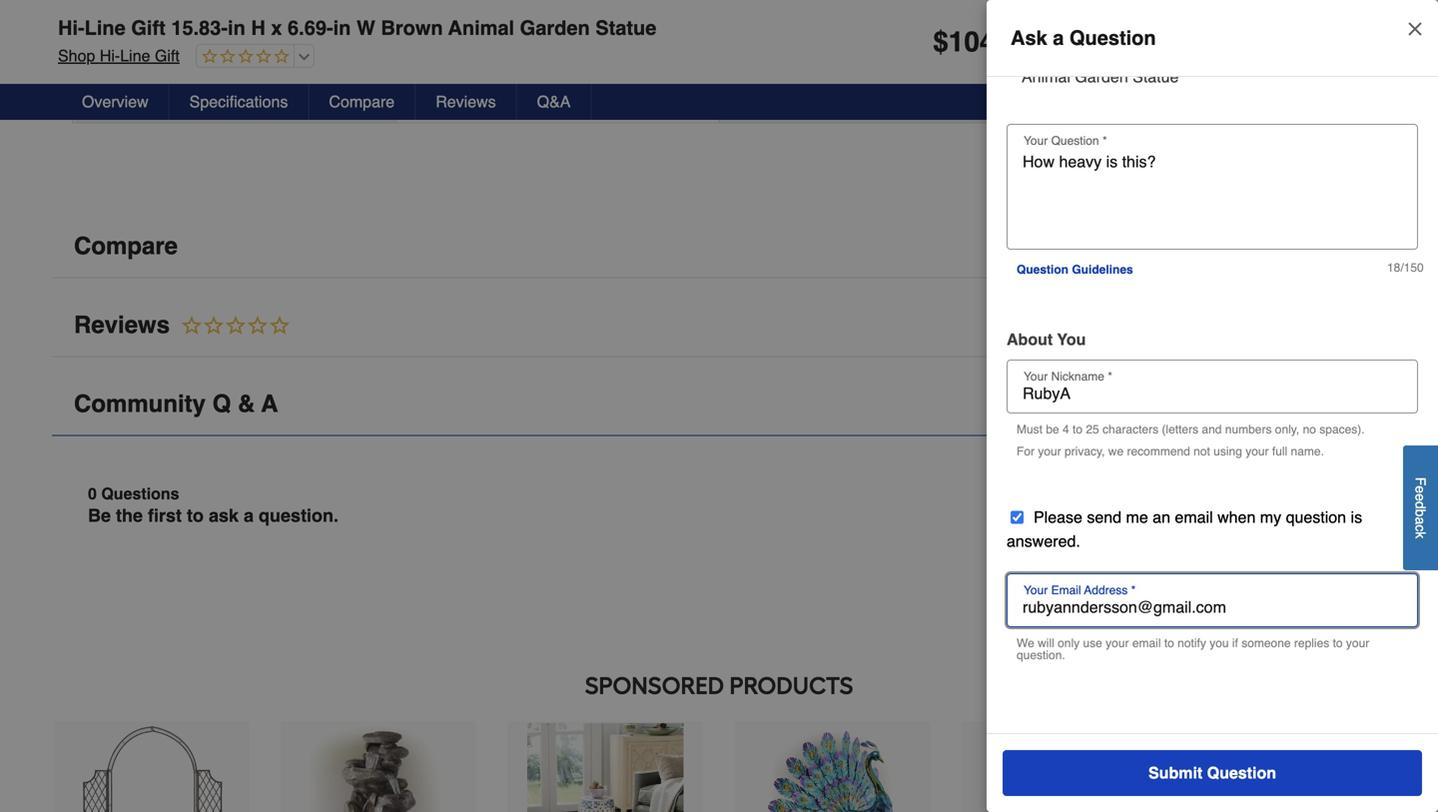 Task type: describe. For each thing, give the bounding box(es) containing it.
0 vertical spatial reviews button
[[416, 84, 517, 120]]

only,
[[1276, 423, 1300, 437]]

0 questions be the first to ask a question.
[[88, 484, 339, 526]]

name.
[[1291, 445, 1325, 459]]

0 vertical spatial 15.83-
[[171, 16, 228, 39]]

ask inside button
[[1183, 502, 1213, 521]]

notify
[[1178, 636, 1207, 650]]

2 e from the top
[[1413, 493, 1429, 501]]

about you
[[1007, 330, 1086, 349]]

overview button
[[62, 84, 170, 120]]

residents:
[[109, 91, 170, 105]]

your right replies
[[1347, 636, 1370, 650]]

How heavy is this? text field
[[1015, 152, 1411, 240]]

0 vertical spatial h
[[251, 16, 266, 39]]

0 horizontal spatial ask a question
[[1011, 26, 1156, 49]]

to inside 0 questions be the first to ask a question.
[[187, 505, 204, 526]]

brown inside 15.83-in h x 6.69-in w brown animal garden statue
[[1272, 43, 1317, 62]]

a inside f e e d b a c k button
[[1413, 517, 1429, 525]]

animal inside 15.83-in h x 6.69-in w brown animal garden statue
[[1022, 67, 1071, 86]]

be
[[88, 505, 111, 526]]

use
[[1083, 636, 1103, 650]]

please send me an email when my question is answered.
[[1007, 508, 1363, 550]]

we
[[1109, 445, 1124, 459]]

25
[[1086, 423, 1100, 437]]

to left notify
[[1165, 636, 1175, 650]]

email inside we will only use your email to notify you if someone replies to your question.
[[1133, 636, 1161, 650]]

question right submit on the bottom right of the page
[[1207, 764, 1277, 782]]

must
[[1017, 423, 1043, 437]]

submit question button
[[1003, 750, 1423, 796]]

f e e d b a c k button
[[1404, 445, 1439, 570]]

me
[[1126, 508, 1149, 526]]

if
[[1233, 636, 1239, 650]]

6.69- inside 15.83-in h x 6.69-in w brown animal garden statue
[[1199, 43, 1235, 62]]

chevron down image
[[1345, 236, 1365, 256]]

southdeep products heading
[[52, 666, 1387, 706]]

0 vertical spatial compare
[[329, 92, 395, 111]]

0 horizontal spatial reviews
[[74, 311, 170, 339]]

statue inside 15.83-in h x 6.69-in w brown animal garden statue
[[1133, 67, 1179, 86]]

spaces).
[[1320, 423, 1365, 437]]

104
[[949, 26, 995, 58]]

my
[[1261, 508, 1282, 526]]

products
[[730, 671, 854, 700]]

$ 104 00
[[933, 26, 1034, 58]]

shop hi-line gift
[[58, 46, 180, 65]]

Please send me an email when my question is answered. checkbox
[[1011, 511, 1024, 524]]

question down full
[[1230, 502, 1300, 521]]

you
[[1210, 636, 1229, 650]]

/150
[[1401, 261, 1424, 275]]

0 horizontal spatial statue
[[596, 16, 657, 39]]

0 vertical spatial garden
[[520, 16, 590, 39]]

hi-line gift
[[1022, 43, 1108, 62]]

gift for hi-line gift
[[1081, 43, 1108, 62]]

please
[[1034, 508, 1083, 526]]

$
[[933, 26, 949, 58]]

question inside "button"
[[1017, 263, 1069, 277]]

recommend
[[1127, 445, 1191, 459]]

c
[[1413, 525, 1429, 532]]

question guidelines
[[1017, 263, 1134, 277]]

sponsored products
[[585, 671, 854, 700]]

no
[[412, 89, 430, 105]]

65
[[204, 91, 218, 105]]

your right 'use'
[[1106, 636, 1129, 650]]

question. inside 0 questions be the first to ask a question.
[[259, 505, 339, 526]]

warning(s)
[[221, 91, 283, 105]]

privacy,
[[1065, 445, 1105, 459]]

to right replies
[[1333, 636, 1343, 650]]

answered.
[[1007, 532, 1081, 550]]

ca
[[89, 91, 106, 105]]

you
[[1057, 330, 1086, 349]]

questions
[[101, 484, 179, 503]]

1 e from the top
[[1413, 486, 1429, 493]]

only
[[1058, 636, 1080, 650]]

to inside must be 4 to 25 characters (letters and numbers only, no spaces). for your privacy, we recommend not using your full name.
[[1073, 423, 1083, 437]]

question guidelines button
[[1007, 250, 1144, 290]]

close image
[[1406, 19, 1426, 39]]

and
[[1202, 423, 1222, 437]]

0 vertical spatial compare button
[[309, 84, 416, 120]]

is
[[1351, 508, 1363, 526]]

community q & a button
[[52, 373, 1387, 436]]

0
[[88, 484, 97, 503]]

4
[[1063, 423, 1070, 437]]

be
[[1046, 423, 1060, 437]]

0 horizontal spatial 6.69-
[[288, 16, 333, 39]]

send
[[1087, 508, 1122, 526]]

hi-line gift 15.83-in h x 6.69-in w brown animal garden statue
[[58, 16, 657, 39]]

w inside 15.83-in h x 6.69-in w brown animal garden statue
[[1252, 43, 1267, 62]]

full
[[1273, 445, 1288, 459]]

question
[[1286, 508, 1347, 526]]

we
[[1017, 636, 1035, 650]]

prop
[[174, 91, 201, 105]]

k
[[1413, 532, 1429, 539]]

first
[[148, 505, 182, 526]]

q&a button
[[517, 84, 592, 120]]



Task type: vqa. For each thing, say whether or not it's contained in the screenshot.
rightmost x
yes



Task type: locate. For each thing, give the bounding box(es) containing it.
15.83-in h x 6.69-in w brown animal garden statue
[[1022, 43, 1317, 86]]

f
[[1413, 477, 1429, 486]]

d
[[1413, 501, 1429, 509]]

replies
[[1295, 636, 1330, 650]]

a left my
[[1217, 502, 1226, 521]]

certifications
[[117, 43, 206, 59]]

email left notify
[[1133, 636, 1161, 650]]

ca residents: prop 65 warning(s)
[[89, 91, 283, 105]]

ask
[[1011, 26, 1048, 49], [1183, 502, 1213, 521]]

question right 00
[[1070, 26, 1156, 49]]

6.69-
[[288, 16, 333, 39], [1199, 43, 1235, 62]]

garden inside 15.83-in h x 6.69-in w brown animal garden statue
[[1075, 67, 1129, 86]]

0 horizontal spatial email
[[1133, 636, 1161, 650]]

0 horizontal spatial w
[[357, 16, 375, 39]]

0 vertical spatial zero stars image
[[197, 48, 290, 66]]

0 vertical spatial ask
[[1011, 26, 1048, 49]]

statue
[[596, 16, 657, 39], [1133, 67, 1179, 86]]

a right 00
[[1053, 26, 1064, 49]]

1 vertical spatial animal
[[1022, 67, 1071, 86]]

line up shop hi-line gift on the left top
[[85, 16, 126, 39]]

question. inside we will only use your email to notify you if someone replies to your question.
[[1017, 648, 1066, 662]]

0 horizontal spatial 15.83-
[[171, 16, 228, 39]]

0 vertical spatial question.
[[259, 505, 339, 526]]

1 horizontal spatial email
[[1175, 508, 1213, 526]]

guidelines
[[1072, 263, 1134, 277]]

garden down hi-line gift
[[1075, 67, 1129, 86]]

sponsored
[[585, 671, 724, 700]]

1 horizontal spatial brown
[[1272, 43, 1317, 62]]

1 vertical spatial 15.83-
[[1108, 43, 1153, 62]]

specifications
[[189, 92, 288, 111]]

not
[[1194, 445, 1211, 459]]

1 vertical spatial garden
[[1075, 67, 1129, 86]]

compare
[[329, 92, 395, 111], [74, 232, 178, 260]]

1 horizontal spatial 15.83-
[[1108, 43, 1153, 62]]

None text field
[[1015, 597, 1411, 617]]

ask right the an
[[1183, 502, 1213, 521]]

0 vertical spatial 6.69-
[[288, 16, 333, 39]]

b
[[1413, 509, 1429, 517]]

zero stars image
[[197, 48, 290, 66], [170, 314, 292, 339]]

1 vertical spatial brown
[[1272, 43, 1317, 62]]

someone
[[1242, 636, 1291, 650]]

q&a
[[537, 92, 571, 111]]

we will only use your email to notify you if someone replies to your question.
[[1017, 636, 1370, 662]]

overview
[[82, 92, 149, 111]]

1 vertical spatial ask a question
[[1183, 502, 1300, 521]]

1 vertical spatial statue
[[1133, 67, 1179, 86]]

to left ask
[[187, 505, 204, 526]]

1 vertical spatial 6.69-
[[1199, 43, 1235, 62]]

line
[[85, 16, 126, 39], [1043, 43, 1076, 62], [120, 46, 150, 65]]

zero stars image up the warning(s)
[[197, 48, 290, 66]]

reviews button up community q & a button
[[52, 294, 1387, 357]]

ask a question
[[1011, 26, 1156, 49], [1183, 502, 1300, 521]]

1 vertical spatial zero stars image
[[170, 314, 292, 339]]

for
[[1017, 445, 1035, 459]]

18 /150
[[1388, 261, 1424, 275]]

specifications button
[[170, 84, 309, 120]]

15.83-
[[171, 16, 228, 39], [1108, 43, 1153, 62]]

gift up ca residents: prop 65 warning(s)
[[155, 46, 180, 65]]

0 horizontal spatial animal
[[448, 16, 515, 39]]

reviews right no
[[436, 92, 496, 111]]

gift up certifications
[[131, 16, 166, 39]]

w
[[357, 16, 375, 39], [1252, 43, 1267, 62]]

email
[[1175, 508, 1213, 526], [1133, 636, 1161, 650]]

a
[[261, 390, 278, 417]]

when
[[1218, 508, 1256, 526]]

1 horizontal spatial question.
[[1017, 648, 1066, 662]]

1 vertical spatial compare
[[74, 232, 178, 260]]

1 horizontal spatial compare
[[329, 92, 395, 111]]

0 horizontal spatial x
[[271, 16, 282, 39]]

q
[[212, 390, 231, 417]]

1 vertical spatial x
[[1186, 43, 1194, 62]]

1 vertical spatial reviews
[[74, 311, 170, 339]]

line for hi-line gift
[[1043, 43, 1076, 62]]

a inside ask a question button
[[1217, 502, 1226, 521]]

reviews up community
[[74, 311, 170, 339]]

0 vertical spatial ask a question
[[1011, 26, 1156, 49]]

hi- up shop
[[58, 16, 85, 39]]

1 vertical spatial question.
[[1017, 648, 1066, 662]]

2 horizontal spatial hi-
[[1022, 43, 1043, 62]]

0 vertical spatial statue
[[596, 16, 657, 39]]

shop
[[58, 46, 95, 65]]

community
[[74, 390, 206, 417]]

your left full
[[1246, 445, 1269, 459]]

1 horizontal spatial statue
[[1133, 67, 1179, 86]]

animal
[[448, 16, 515, 39], [1022, 67, 1071, 86]]

0 vertical spatial w
[[357, 16, 375, 39]]

1 horizontal spatial ask
[[1183, 502, 1213, 521]]

1 horizontal spatial 6.69-
[[1199, 43, 1235, 62]]

1 vertical spatial compare button
[[52, 215, 1387, 278]]

0 vertical spatial brown
[[381, 16, 443, 39]]

f e e d b a c k
[[1413, 477, 1429, 539]]

(letters
[[1162, 423, 1199, 437]]

1 horizontal spatial animal
[[1022, 67, 1071, 86]]

ask right 104
[[1011, 26, 1048, 49]]

to
[[1073, 423, 1083, 437], [187, 505, 204, 526], [1165, 636, 1175, 650], [1333, 636, 1343, 650]]

your
[[1038, 445, 1062, 459], [1246, 445, 1269, 459], [1106, 636, 1129, 650], [1347, 636, 1370, 650]]

0 horizontal spatial question.
[[259, 505, 339, 526]]

a inside 0 questions be the first to ask a question.
[[244, 505, 254, 526]]

None text field
[[1015, 384, 1411, 404]]

characters
[[1103, 423, 1159, 437]]

1 horizontal spatial hi-
[[100, 46, 120, 65]]

0 horizontal spatial h
[[251, 16, 266, 39]]

line for hi-line gift 15.83-in h x 6.69-in w brown animal garden statue
[[85, 16, 126, 39]]

1 vertical spatial w
[[1252, 43, 1267, 62]]

00
[[1003, 26, 1034, 58]]

compare button
[[309, 84, 416, 120], [52, 215, 1387, 278]]

your down be
[[1038, 445, 1062, 459]]

submit question
[[1149, 764, 1277, 782]]

hi- right shop
[[100, 46, 120, 65]]

the
[[116, 505, 143, 526]]

reviews
[[436, 92, 496, 111], [74, 311, 170, 339]]

a up k
[[1413, 517, 1429, 525]]

ask a question button
[[1132, 486, 1351, 538]]

an
[[1153, 508, 1171, 526]]

hi-
[[58, 16, 85, 39], [1022, 43, 1043, 62], [100, 46, 120, 65]]

e up b
[[1413, 493, 1429, 501]]

&
[[238, 390, 255, 417]]

1 horizontal spatial garden
[[1075, 67, 1129, 86]]

0 vertical spatial reviews
[[436, 92, 496, 111]]

submit
[[1149, 764, 1203, 782]]

question.
[[259, 505, 339, 526], [1017, 648, 1066, 662]]

18
[[1388, 261, 1401, 275]]

question. left 'use'
[[1017, 648, 1066, 662]]

0 horizontal spatial ask
[[1011, 26, 1048, 49]]

about
[[1007, 330, 1053, 349]]

0 vertical spatial animal
[[448, 16, 515, 39]]

1 vertical spatial ask
[[1183, 502, 1213, 521]]

e
[[1413, 486, 1429, 493], [1413, 493, 1429, 501]]

email inside the 'please send me an email when my question is answered.'
[[1175, 508, 1213, 526]]

x inside 15.83-in h x 6.69-in w brown animal garden statue
[[1186, 43, 1194, 62]]

email right the an
[[1175, 508, 1213, 526]]

hi- for hi-line gift 15.83-in h x 6.69-in w brown animal garden statue
[[58, 16, 85, 39]]

ask
[[209, 505, 239, 526]]

numbers
[[1226, 423, 1272, 437]]

h inside 15.83-in h x 6.69-in w brown animal garden statue
[[1170, 43, 1182, 62]]

gift for hi-line gift 15.83-in h x 6.69-in w brown animal garden statue
[[131, 16, 166, 39]]

brown
[[381, 16, 443, 39], [1272, 43, 1317, 62]]

chevron up image
[[1345, 394, 1365, 414]]

chat invite button image
[[1348, 739, 1409, 800]]

question
[[1070, 26, 1156, 49], [1017, 263, 1069, 277], [1230, 502, 1300, 521], [1207, 764, 1277, 782]]

1 vertical spatial email
[[1133, 636, 1161, 650]]

community q & a
[[74, 390, 278, 417]]

question left guidelines
[[1017, 263, 1069, 277]]

using
[[1214, 445, 1243, 459]]

1 horizontal spatial h
[[1170, 43, 1182, 62]]

line up residents:
[[120, 46, 150, 65]]

1 vertical spatial reviews button
[[52, 294, 1387, 357]]

question. right ask
[[259, 505, 339, 526]]

15.83- inside 15.83-in h x 6.69-in w brown animal garden statue
[[1108, 43, 1153, 62]]

zero stars image up the q
[[170, 314, 292, 339]]

0 horizontal spatial hi-
[[58, 16, 85, 39]]

0 vertical spatial x
[[271, 16, 282, 39]]

reviews button
[[416, 84, 517, 120], [52, 294, 1387, 357]]

hi- for hi-line gift
[[1022, 43, 1043, 62]]

a right ask
[[244, 505, 254, 526]]

garden
[[520, 16, 590, 39], [1075, 67, 1129, 86]]

will
[[1038, 636, 1055, 650]]

1 vertical spatial h
[[1170, 43, 1182, 62]]

to right the 4
[[1073, 423, 1083, 437]]

a
[[1053, 26, 1064, 49], [1217, 502, 1226, 521], [244, 505, 254, 526], [1413, 517, 1429, 525]]

garden up q&a
[[520, 16, 590, 39]]

0 horizontal spatial brown
[[381, 16, 443, 39]]

in
[[228, 16, 246, 39], [333, 16, 351, 39], [1153, 43, 1166, 62], [1235, 43, 1248, 62]]

0 horizontal spatial compare
[[74, 232, 178, 260]]

line right 00
[[1043, 43, 1076, 62]]

0 horizontal spatial garden
[[520, 16, 590, 39]]

hi- right 104
[[1022, 43, 1043, 62]]

ask a question inside button
[[1183, 502, 1300, 521]]

1 horizontal spatial ask a question
[[1183, 502, 1300, 521]]

1 horizontal spatial x
[[1186, 43, 1194, 62]]

reviews button left q&a
[[416, 84, 517, 120]]

gift right 00
[[1081, 43, 1108, 62]]

no
[[1303, 423, 1317, 437]]

0 vertical spatial email
[[1175, 508, 1213, 526]]

e up d
[[1413, 486, 1429, 493]]

1 horizontal spatial reviews
[[436, 92, 496, 111]]

1 horizontal spatial w
[[1252, 43, 1267, 62]]

must be 4 to 25 characters (letters and numbers only, no spaces). for your privacy, we recommend not using your full name.
[[1017, 423, 1365, 459]]



